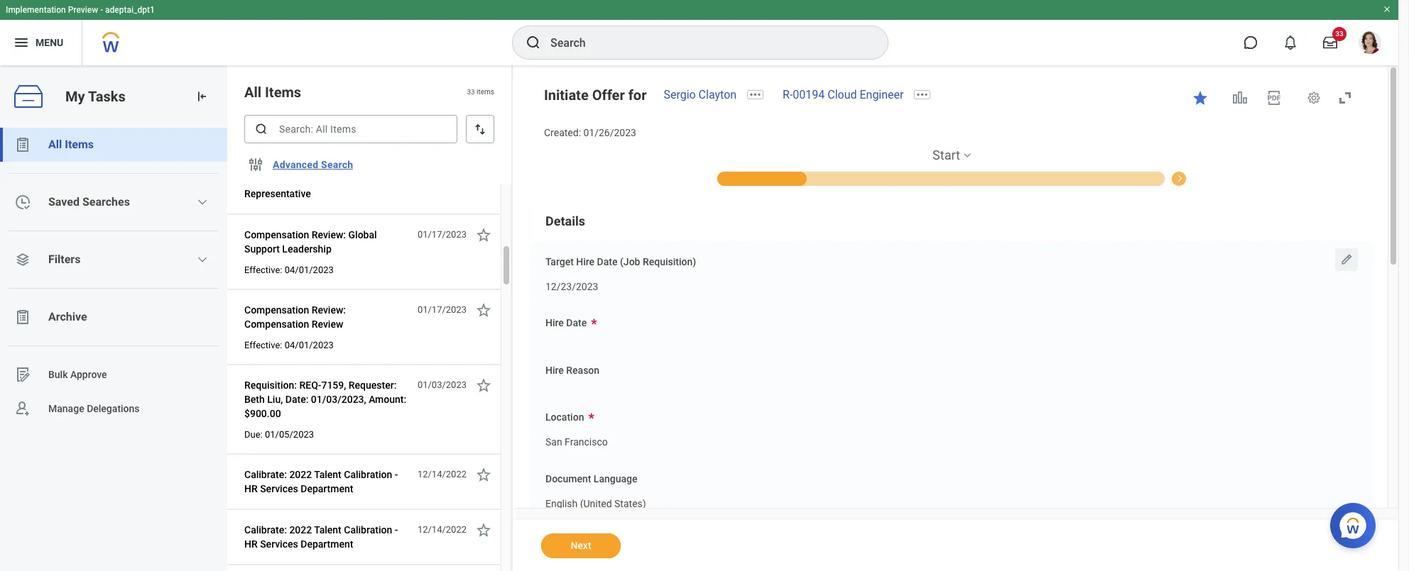 Task type: vqa. For each thing, say whether or not it's contained in the screenshot.
1 button
no



Task type: locate. For each thing, give the bounding box(es) containing it.
star image
[[475, 467, 492, 484], [475, 522, 492, 539]]

created:
[[544, 127, 581, 139]]

compensation inside "button"
[[1179, 174, 1235, 184]]

calibrate: 2022 talent calibration - hr services department for first calibrate: 2022 talent calibration - hr services department button from the bottom of the item list element at the left
[[244, 525, 398, 551]]

items inside button
[[65, 138, 94, 151]]

calibrate: 2022 talent calibration - hr services department button
[[244, 467, 410, 498], [244, 522, 410, 553]]

implementation
[[6, 5, 66, 15]]

edit image
[[1340, 253, 1354, 267]]

1 2022 from the top
[[289, 470, 312, 481]]

0 vertical spatial 01/17/2023
[[418, 229, 467, 240]]

-
[[100, 5, 103, 15], [395, 470, 398, 481], [395, 525, 398, 536]]

start navigation
[[530, 147, 1374, 186]]

0 horizontal spatial for
[[270, 160, 282, 171]]

view related information image
[[1232, 90, 1249, 107]]

calibrate: 2022 talent calibration - hr services department for 1st calibrate: 2022 talent calibration - hr services department button from the top
[[244, 470, 398, 495]]

clipboard image up clock check icon
[[14, 136, 31, 153]]

0 horizontal spatial date
[[566, 318, 587, 329]]

12/23/2023 text field
[[546, 272, 599, 297]]

hr for 1st calibrate: 2022 talent calibration - hr services department button from the top
[[244, 484, 258, 495]]

all up saved
[[48, 138, 62, 151]]

1 vertical spatial 04/01/2023
[[285, 340, 334, 351]]

clock check image
[[14, 194, 31, 211]]

(job
[[620, 256, 641, 268]]

1 review: from the top
[[312, 229, 346, 241]]

date down 12/23/2023
[[566, 318, 587, 329]]

1 vertical spatial items
[[65, 138, 94, 151]]

2 vertical spatial -
[[395, 525, 398, 536]]

1 vertical spatial calibrate: 2022 talent calibration - hr services department button
[[244, 522, 410, 553]]

2 clipboard image from the top
[[14, 309, 31, 326]]

1 effective: from the top
[[244, 265, 282, 276]]

effective: up the requisition:
[[244, 340, 282, 351]]

2 star image from the top
[[475, 522, 492, 539]]

document language
[[546, 474, 638, 485]]

all inside button
[[48, 138, 62, 151]]

0 horizontal spatial all items
[[48, 138, 94, 151]]

0 vertical spatial for
[[629, 87, 647, 104]]

0 vertical spatial hr
[[244, 484, 258, 495]]

target hire date (job requisition) element
[[546, 272, 599, 298]]

compensation
[[1179, 174, 1235, 184], [244, 229, 309, 241], [244, 305, 309, 316], [244, 319, 309, 330]]

33 inside button
[[1336, 30, 1344, 38]]

1 vertical spatial talent
[[314, 525, 342, 536]]

0 vertical spatial chevron down image
[[197, 197, 208, 208]]

04/01/2023 for review
[[285, 340, 334, 351]]

1 horizontal spatial r-
[[783, 88, 793, 102]]

1 calibration from the top
[[344, 470, 392, 481]]

1 vertical spatial department
[[301, 539, 353, 551]]

2 04/01/2023 from the top
[[285, 340, 334, 351]]

1 12/14/2022 from the top
[[418, 470, 467, 480]]

engineer
[[860, 88, 904, 102]]

1 vertical spatial all
[[48, 138, 62, 151]]

33 for 33
[[1336, 30, 1344, 38]]

1 vertical spatial 2022
[[289, 525, 312, 536]]

1 vertical spatial star image
[[475, 522, 492, 539]]

calibrate:
[[244, 470, 287, 481], [244, 525, 287, 536]]

compensation for compensation review: global support leadership
[[244, 229, 309, 241]]

calibrate: 2022 talent calibration - hr services department
[[244, 470, 398, 495], [244, 525, 398, 551]]

1 calibrate: from the top
[[244, 470, 287, 481]]

services
[[260, 484, 298, 495], [260, 539, 298, 551]]

compensation for compensation review: compensation review
[[244, 305, 309, 316]]

hire date
[[546, 318, 587, 329]]

effective: 04/01/2023 down compensation review: compensation review
[[244, 340, 334, 351]]

gear image
[[1307, 91, 1322, 105]]

0 vertical spatial -
[[100, 5, 103, 15]]

all up search icon
[[244, 84, 262, 101]]

effective: for compensation review: global support leadership
[[244, 265, 282, 276]]

r- inside offer for job application: rachel pearson ‎- r-00201 customer service representative
[[289, 174, 299, 185]]

1 services from the top
[[260, 484, 298, 495]]

sergio
[[664, 88, 696, 102]]

1 vertical spatial 01/17/2023
[[418, 305, 467, 315]]

services for 1st calibrate: 2022 talent calibration - hr services department button from the top
[[260, 484, 298, 495]]

preview
[[68, 5, 98, 15]]

delegations
[[87, 403, 140, 415]]

1 hr from the top
[[244, 484, 258, 495]]

all items down my
[[48, 138, 94, 151]]

0 horizontal spatial offer
[[244, 160, 267, 171]]

1 vertical spatial -
[[395, 470, 398, 481]]

all items inside item list element
[[244, 84, 301, 101]]

hire for hire reason
[[546, 365, 564, 376]]

0 vertical spatial services
[[260, 484, 298, 495]]

1 vertical spatial hire
[[546, 318, 564, 329]]

for left job
[[270, 160, 282, 171]]

adeptai_dpt1
[[105, 5, 155, 15]]

perspective image
[[14, 252, 31, 269]]

details element
[[530, 201, 1374, 525]]

0 vertical spatial review:
[[312, 229, 346, 241]]

2 hr from the top
[[244, 539, 258, 551]]

0 vertical spatial calibrate: 2022 talent calibration - hr services department button
[[244, 467, 410, 498]]

user plus image
[[14, 401, 31, 418]]

04/01/2023 down review
[[285, 340, 334, 351]]

menu banner
[[0, 0, 1399, 65]]

2 effective: from the top
[[244, 340, 282, 351]]

1 01/17/2023 from the top
[[418, 229, 467, 240]]

0 vertical spatial effective: 04/01/2023
[[244, 265, 334, 276]]

1 calibrate: 2022 talent calibration - hr services department from the top
[[244, 470, 398, 495]]

chevron down image
[[197, 197, 208, 208], [197, 254, 208, 266]]

1 department from the top
[[301, 484, 353, 495]]

1 vertical spatial offer
[[244, 160, 267, 171]]

offer
[[592, 87, 625, 104], [244, 160, 267, 171]]

1 vertical spatial clipboard image
[[14, 309, 31, 326]]

star image for 1st calibrate: 2022 talent calibration - hr services department button from the top
[[475, 467, 492, 484]]

0 horizontal spatial items
[[65, 138, 94, 151]]

1 vertical spatial all items
[[48, 138, 94, 151]]

- inside the menu banner
[[100, 5, 103, 15]]

1 horizontal spatial date
[[597, 256, 618, 268]]

review: inside compensation review: global support leadership
[[312, 229, 346, 241]]

items up search icon
[[265, 84, 301, 101]]

items down my
[[65, 138, 94, 151]]

1 vertical spatial calibration
[[344, 525, 392, 536]]

0 vertical spatial clipboard image
[[14, 136, 31, 153]]

cloud
[[828, 88, 857, 102]]

San Francisco text field
[[546, 429, 608, 453]]

searches
[[82, 195, 130, 209]]

1 horizontal spatial items
[[265, 84, 301, 101]]

clipboard image
[[14, 136, 31, 153], [14, 309, 31, 326]]

menu
[[36, 37, 63, 48]]

clipboard image inside "archive" button
[[14, 309, 31, 326]]

0 vertical spatial department
[[301, 484, 353, 495]]

1 calibrate: 2022 talent calibration - hr services department button from the top
[[244, 467, 410, 498]]

effective: 04/01/2023 down leadership
[[244, 265, 334, 276]]

offer up pearson
[[244, 160, 267, 171]]

sergio clayton
[[664, 88, 737, 102]]

04/01/2023
[[285, 265, 334, 276], [285, 340, 334, 351]]

01/17/2023
[[418, 229, 467, 240], [418, 305, 467, 315]]

hire down 12/23/2023
[[546, 318, 564, 329]]

support
[[244, 244, 280, 255]]

effective: down support
[[244, 265, 282, 276]]

start button
[[933, 147, 961, 164]]

1 clipboard image from the top
[[14, 136, 31, 153]]

review: up review
[[312, 305, 346, 316]]

view printable version (pdf) image
[[1266, 90, 1283, 107]]

hire left reason at the bottom of page
[[546, 365, 564, 376]]

1 vertical spatial services
[[260, 539, 298, 551]]

effective: 04/01/2023
[[244, 265, 334, 276], [244, 340, 334, 351]]

English (United States) text field
[[546, 490, 646, 515]]

bulk approve
[[48, 369, 107, 381]]

effective: 04/01/2023 for support
[[244, 265, 334, 276]]

1 vertical spatial review:
[[312, 305, 346, 316]]

star image
[[1192, 90, 1209, 107], [475, 227, 492, 244], [475, 302, 492, 319], [475, 377, 492, 394]]

san
[[546, 437, 562, 448]]

0 vertical spatial all
[[244, 84, 262, 101]]

1 horizontal spatial offer
[[592, 87, 625, 104]]

all items inside button
[[48, 138, 94, 151]]

0 vertical spatial effective:
[[244, 265, 282, 276]]

2022 for first calibrate: 2022 talent calibration - hr services department button from the bottom of the item list element at the left
[[289, 525, 312, 536]]

rename image
[[14, 367, 31, 384]]

01/17/2023 for compensation review: global support leadership
[[418, 229, 467, 240]]

my
[[65, 88, 85, 105]]

0 vertical spatial all items
[[244, 84, 301, 101]]

2 effective: 04/01/2023 from the top
[[244, 340, 334, 351]]

2 review: from the top
[[312, 305, 346, 316]]

1 vertical spatial chevron down image
[[197, 254, 208, 266]]

review: up leadership
[[312, 229, 346, 241]]

representative
[[244, 188, 311, 200]]

compensation button
[[1172, 170, 1235, 186]]

12/14/2022 for 1st calibrate: 2022 talent calibration - hr services department button from the top
[[418, 470, 467, 480]]

2 01/17/2023 from the top
[[418, 305, 467, 315]]

0 horizontal spatial 33
[[467, 88, 475, 96]]

7159,
[[321, 380, 346, 391]]

english (united states)
[[546, 499, 646, 510]]

12/14/2022
[[418, 470, 467, 480], [418, 525, 467, 536]]

pearson
[[244, 174, 281, 185]]

calibration
[[344, 470, 392, 481], [344, 525, 392, 536]]

2 vertical spatial hire
[[546, 365, 564, 376]]

review:
[[312, 229, 346, 241], [312, 305, 346, 316]]

2 department from the top
[[301, 539, 353, 551]]

r- left cloud
[[783, 88, 793, 102]]

12/23/2023
[[546, 281, 599, 292]]

1 talent from the top
[[314, 470, 342, 481]]

1 horizontal spatial all items
[[244, 84, 301, 101]]

hr for first calibrate: 2022 talent calibration - hr services department button from the bottom of the item list element at the left
[[244, 539, 258, 551]]

2 calibration from the top
[[344, 525, 392, 536]]

document language element
[[546, 489, 646, 515]]

chevron down image inside saved searches dropdown button
[[197, 197, 208, 208]]

0 vertical spatial 2022
[[289, 470, 312, 481]]

hire reason
[[546, 365, 600, 376]]

all items
[[244, 84, 301, 101], [48, 138, 94, 151]]

33 left "profile logan mcneil" image
[[1336, 30, 1344, 38]]

1 vertical spatial hr
[[244, 539, 258, 551]]

compensation inside compensation review: global support leadership
[[244, 229, 309, 241]]

chevron down image for filters
[[197, 254, 208, 266]]

hire right target
[[576, 256, 595, 268]]

menu button
[[0, 20, 82, 65]]

0 vertical spatial 04/01/2023
[[285, 265, 334, 276]]

1 vertical spatial effective: 04/01/2023
[[244, 340, 334, 351]]

compensation for compensation
[[1179, 174, 1235, 184]]

01/03/2023,
[[311, 394, 366, 406]]

1 horizontal spatial 33
[[1336, 30, 1344, 38]]

04/01/2023 down leadership
[[285, 265, 334, 276]]

2 2022 from the top
[[289, 525, 312, 536]]

Search Workday  search field
[[551, 27, 859, 58]]

date:
[[285, 394, 309, 406]]

items inside item list element
[[265, 84, 301, 101]]

1 vertical spatial calibrate:
[[244, 525, 287, 536]]

requisition)
[[643, 256, 696, 268]]

tasks
[[88, 88, 126, 105]]

star image for first calibrate: 2022 talent calibration - hr services department button from the bottom of the item list element at the left
[[475, 522, 492, 539]]

my tasks
[[65, 88, 126, 105]]

0 vertical spatial calibrate:
[[244, 470, 287, 481]]

manage delegations
[[48, 403, 140, 415]]

list
[[0, 128, 227, 426]]

hire
[[576, 256, 595, 268], [546, 318, 564, 329], [546, 365, 564, 376]]

2 chevron down image from the top
[[197, 254, 208, 266]]

2 talent from the top
[[314, 525, 342, 536]]

04/01/2023 for support
[[285, 265, 334, 276]]

clayton
[[699, 88, 737, 102]]

0 vertical spatial 12/14/2022
[[418, 470, 467, 480]]

clipboard image left archive
[[14, 309, 31, 326]]

33 left items
[[467, 88, 475, 96]]

notifications large image
[[1284, 36, 1298, 50]]

1 horizontal spatial for
[[629, 87, 647, 104]]

1 effective: 04/01/2023 from the top
[[244, 265, 334, 276]]

date
[[597, 256, 618, 268], [566, 318, 587, 329]]

33 inside item list element
[[467, 88, 475, 96]]

0 vertical spatial talent
[[314, 470, 342, 481]]

1 chevron down image from the top
[[197, 197, 208, 208]]

target
[[546, 256, 574, 268]]

33
[[1336, 30, 1344, 38], [467, 88, 475, 96]]

1 star image from the top
[[475, 467, 492, 484]]

customer
[[330, 174, 373, 185]]

effective:
[[244, 265, 282, 276], [244, 340, 282, 351]]

francisco
[[565, 437, 608, 448]]

for left sergio
[[629, 87, 647, 104]]

1 vertical spatial r-
[[289, 174, 299, 185]]

0 vertical spatial calibrate: 2022 talent calibration - hr services department
[[244, 470, 398, 495]]

archive
[[48, 310, 87, 324]]

filters
[[48, 253, 81, 266]]

location element
[[546, 428, 608, 454]]

manage
[[48, 403, 84, 415]]

0 vertical spatial 33
[[1336, 30, 1344, 38]]

1 horizontal spatial all
[[244, 84, 262, 101]]

2 12/14/2022 from the top
[[418, 525, 467, 536]]

all items up search icon
[[244, 84, 301, 101]]

0 vertical spatial star image
[[475, 467, 492, 484]]

2 services from the top
[[260, 539, 298, 551]]

review: inside compensation review: compensation review
[[312, 305, 346, 316]]

2 calibrate: 2022 talent calibration - hr services department from the top
[[244, 525, 398, 551]]

reason
[[566, 365, 600, 376]]

department
[[301, 484, 353, 495], [301, 539, 353, 551]]

0 vertical spatial offer
[[592, 87, 625, 104]]

1 04/01/2023 from the top
[[285, 265, 334, 276]]

0 horizontal spatial r-
[[289, 174, 299, 185]]

1 vertical spatial 33
[[467, 88, 475, 96]]

1 vertical spatial effective:
[[244, 340, 282, 351]]

1 vertical spatial calibrate: 2022 talent calibration - hr services department
[[244, 525, 398, 551]]

chevron down image inside filters dropdown button
[[197, 254, 208, 266]]

0 horizontal spatial all
[[48, 138, 62, 151]]

1 vertical spatial 12/14/2022
[[418, 525, 467, 536]]

clipboard image inside the all items button
[[14, 136, 31, 153]]

0 vertical spatial calibration
[[344, 470, 392, 481]]

0 vertical spatial items
[[265, 84, 301, 101]]

r- right ‎-
[[289, 174, 299, 185]]

offer up '01/26/2023'
[[592, 87, 625, 104]]

requisition: req-7159, requester: beth liu, date: 01/03/2023, amount: $900.00 button
[[244, 377, 410, 423]]

date left (job
[[597, 256, 618, 268]]

rachel
[[359, 160, 390, 171]]

1 vertical spatial for
[[270, 160, 282, 171]]



Task type: describe. For each thing, give the bounding box(es) containing it.
calibration for first calibrate: 2022 talent calibration - hr services department button from the bottom of the item list element at the left
[[344, 525, 392, 536]]

english
[[546, 499, 578, 510]]

manage delegations link
[[0, 392, 227, 426]]

00194
[[793, 88, 825, 102]]

star image for compensation review: compensation review
[[475, 302, 492, 319]]

job
[[285, 160, 301, 171]]

(united
[[580, 499, 612, 510]]

transformation import image
[[195, 90, 209, 104]]

amount:
[[369, 394, 407, 406]]

chevron right image
[[1172, 170, 1189, 183]]

12/14/2022 for first calibrate: 2022 talent calibration - hr services department button from the bottom of the item list element at the left
[[418, 525, 467, 536]]

item list element
[[227, 65, 513, 572]]

saved searches
[[48, 195, 130, 209]]

department for first calibrate: 2022 talent calibration - hr services department button from the bottom of the item list element at the left
[[301, 539, 353, 551]]

effective: for compensation review: compensation review
[[244, 340, 282, 351]]

2 calibrate: from the top
[[244, 525, 287, 536]]

sort image
[[473, 122, 487, 136]]

beth
[[244, 394, 265, 406]]

req-
[[300, 380, 321, 391]]

- for 1st calibrate: 2022 talent calibration - hr services department button from the top
[[395, 470, 398, 481]]

r-00194 cloud engineer
[[783, 88, 904, 102]]

01/05/2023
[[265, 430, 314, 441]]

next button
[[541, 534, 621, 559]]

language
[[594, 474, 638, 485]]

0 vertical spatial r-
[[783, 88, 793, 102]]

for inside offer for job application: rachel pearson ‎- r-00201 customer service representative
[[270, 160, 282, 171]]

talent for first calibrate: 2022 talent calibration - hr services department button from the bottom of the item list element at the left
[[314, 525, 342, 536]]

compensation review: compensation review
[[244, 305, 346, 330]]

advanced
[[273, 159, 319, 171]]

- for first calibrate: 2022 talent calibration - hr services department button from the bottom of the item list element at the left
[[395, 525, 398, 536]]

states)
[[615, 499, 646, 510]]

review: for compensation
[[312, 305, 346, 316]]

liu,
[[267, 394, 283, 406]]

33 for 33 items
[[467, 88, 475, 96]]

review: for global
[[312, 229, 346, 241]]

location
[[546, 412, 584, 424]]

search
[[321, 159, 353, 171]]

department for 1st calibrate: 2022 talent calibration - hr services department button from the top
[[301, 484, 353, 495]]

star image for requisition: req-7159, requester: beth liu, date: 01/03/2023, amount: $900.00
[[475, 377, 492, 394]]

r-00194 cloud engineer link
[[783, 88, 904, 102]]

clipboard image for archive
[[14, 309, 31, 326]]

01/26/2023
[[584, 127, 637, 139]]

list containing all items
[[0, 128, 227, 426]]

00201
[[299, 174, 327, 185]]

global
[[349, 229, 377, 241]]

application:
[[304, 160, 357, 171]]

talent for 1st calibrate: 2022 talent calibration - hr services department button from the top
[[314, 470, 342, 481]]

offer for job application: rachel pearson ‎- r-00201 customer service representative button
[[244, 157, 410, 202]]

chevron down image for saved searches
[[197, 197, 208, 208]]

bulk approve link
[[0, 358, 227, 392]]

fullscreen image
[[1337, 90, 1354, 107]]

configure image
[[247, 156, 264, 173]]

start
[[933, 148, 961, 163]]

advanced search
[[273, 159, 353, 171]]

leadership
[[282, 244, 332, 255]]

offer for job application: rachel pearson ‎- r-00201 customer service representative
[[244, 160, 409, 200]]

all items button
[[0, 128, 227, 162]]

effective: 04/01/2023 for review
[[244, 340, 334, 351]]

implementation preview -   adeptai_dpt1
[[6, 5, 155, 15]]

$900.00
[[244, 409, 281, 420]]

review
[[312, 319, 343, 330]]

san francisco
[[546, 437, 608, 448]]

advanced search button
[[267, 151, 359, 179]]

requisition:
[[244, 380, 297, 391]]

33 items
[[467, 88, 495, 96]]

my tasks element
[[0, 65, 227, 572]]

next
[[571, 541, 592, 552]]

all inside item list element
[[244, 84, 262, 101]]

0 vertical spatial hire
[[576, 256, 595, 268]]

1 vertical spatial date
[[566, 318, 587, 329]]

01/17/2023 for compensation review: compensation review
[[418, 305, 467, 315]]

01/03/2023
[[418, 380, 467, 391]]

‎-
[[284, 174, 287, 185]]

filters button
[[0, 243, 227, 277]]

initiate offer for
[[544, 87, 647, 104]]

justify image
[[13, 34, 30, 51]]

document
[[546, 474, 591, 485]]

initiate
[[544, 87, 589, 104]]

profile logan mcneil image
[[1359, 31, 1382, 57]]

bulk
[[48, 369, 68, 381]]

star image for compensation review: global support leadership
[[475, 227, 492, 244]]

target hire date (job requisition)
[[546, 256, 696, 268]]

service
[[376, 174, 409, 185]]

Search: All Items text field
[[244, 115, 458, 144]]

details
[[546, 214, 585, 229]]

search image
[[254, 122, 269, 136]]

requisition: req-7159, requester: beth liu, date: 01/03/2023, amount: $900.00
[[244, 380, 407, 420]]

compensation review: compensation review button
[[244, 302, 410, 333]]

calibration for 1st calibrate: 2022 talent calibration - hr services department button from the top
[[344, 470, 392, 481]]

sergio clayton link
[[664, 88, 737, 102]]

items
[[477, 88, 495, 96]]

services for first calibrate: 2022 talent calibration - hr services department button from the bottom of the item list element at the left
[[260, 539, 298, 551]]

clipboard image for all items
[[14, 136, 31, 153]]

compensation review: global support leadership
[[244, 229, 377, 255]]

archive button
[[0, 301, 227, 335]]

saved
[[48, 195, 80, 209]]

due:
[[244, 430, 263, 441]]

hire for hire date
[[546, 318, 564, 329]]

close environment banner image
[[1383, 5, 1392, 13]]

inbox large image
[[1324, 36, 1338, 50]]

search image
[[525, 34, 542, 51]]

due: 01/05/2023
[[244, 430, 314, 441]]

approve
[[70, 369, 107, 381]]

saved searches button
[[0, 185, 227, 220]]

offer inside offer for job application: rachel pearson ‎- r-00201 customer service representative
[[244, 160, 267, 171]]

0 vertical spatial date
[[597, 256, 618, 268]]

created: 01/26/2023
[[544, 127, 637, 139]]

2022 for 1st calibrate: 2022 talent calibration - hr services department button from the top
[[289, 470, 312, 481]]

33 button
[[1315, 27, 1347, 58]]

compensation review: global support leadership button
[[244, 227, 410, 258]]

2 calibrate: 2022 talent calibration - hr services department button from the top
[[244, 522, 410, 553]]

requester:
[[349, 380, 397, 391]]



